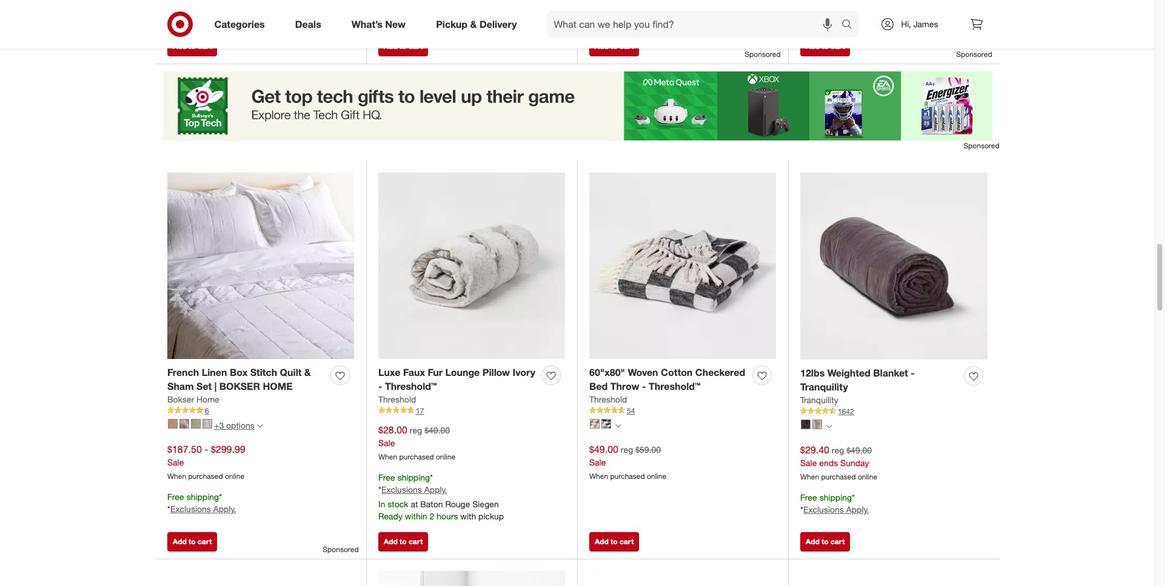Task type: locate. For each thing, give the bounding box(es) containing it.
0 horizontal spatial ready
[[167, 16, 192, 26]]

0 horizontal spatial in
[[167, 4, 174, 14]]

12lbs weighted blanket - tranquility
[[800, 367, 915, 393]]

1 horizontal spatial threshold link
[[589, 394, 627, 406]]

all colors image for $29.40
[[827, 425, 832, 430]]

exclusions for $28.00
[[381, 485, 422, 496]]

60"x80" woven cotton checkered bed throw - threshold™
[[589, 367, 745, 393]]

exclusions apply. button up at
[[381, 485, 447, 497]]

threshold™ inside 60"x80" woven cotton checkered bed throw - threshold™
[[649, 381, 701, 393]]

what's new link
[[341, 11, 421, 38]]

0 vertical spatial pickup
[[267, 16, 293, 26]]

1 horizontal spatial free
[[378, 473, 395, 483]]

2
[[219, 16, 223, 26], [430, 512, 434, 522]]

sale down brown icon at the bottom of the page
[[589, 458, 606, 468]]

0 vertical spatial tranquility
[[800, 381, 848, 393]]

pickup left deals
[[267, 16, 293, 26]]

luxe faux fur lounge pillow ivory - threshold™ link
[[378, 366, 537, 394]]

60"x80"
[[589, 367, 625, 379]]

1 vertical spatial &
[[304, 367, 311, 379]]

add
[[173, 42, 187, 51], [384, 42, 398, 51], [595, 42, 609, 51], [806, 42, 820, 51], [173, 538, 187, 547], [384, 538, 398, 547], [595, 538, 609, 547], [806, 538, 820, 547]]

stitch
[[250, 367, 277, 379]]

0 horizontal spatial $49.00
[[589, 444, 618, 456]]

pickup inside in stock ready within 2 hours with pickup
[[267, 16, 293, 26]]

purchased inside "$28.00 reg $40.00 sale when purchased online"
[[399, 453, 434, 462]]

$29.40 reg $49.00 sale ends sunday when purchased online
[[800, 444, 877, 482]]

sale down $29.40
[[800, 458, 817, 469]]

when down $29.40
[[800, 473, 819, 482]]

all colors image right "ivory" icon
[[827, 425, 832, 430]]

sale down $28.00
[[378, 438, 395, 449]]

60"x80" woven cotton checkered bed throw - threshold™ image
[[589, 173, 776, 359], [589, 173, 776, 359]]

2 horizontal spatial exclusions
[[803, 505, 844, 516]]

tangkula 62"x84"/84"x90" heated blanket twin/queen size electric heated throw blanket w/ timer image
[[589, 572, 776, 587], [589, 572, 776, 587]]

1 horizontal spatial all colors image
[[827, 425, 832, 430]]

1 vertical spatial in
[[378, 500, 385, 510]]

french
[[167, 367, 199, 379]]

all colors element
[[615, 423, 621, 430], [827, 423, 832, 430]]

purchased down $59.00
[[610, 472, 645, 481]]

2 threshold™ from the left
[[649, 381, 701, 393]]

- down luxe
[[378, 381, 382, 393]]

1 horizontal spatial shipping
[[398, 473, 430, 483]]

exclusions apply. button
[[381, 485, 447, 497], [170, 504, 236, 516], [803, 505, 869, 517]]

0 horizontal spatial free shipping * * exclusions apply.
[[167, 492, 236, 515]]

apply.
[[424, 485, 447, 496], [213, 505, 236, 515], [846, 505, 869, 516]]

0 horizontal spatial pickup
[[267, 16, 293, 26]]

sale inside "$28.00 reg $40.00 sale when purchased online"
[[378, 438, 395, 449]]

0 vertical spatial &
[[470, 18, 477, 30]]

reg
[[410, 426, 422, 436], [621, 445, 633, 455], [832, 446, 844, 456]]

options
[[226, 421, 255, 431]]

0 horizontal spatial stock
[[177, 4, 197, 14]]

$49.00 up sunday
[[847, 446, 872, 456]]

free down $187.50 - $299.99 sale when purchased online
[[167, 492, 184, 502]]

hours inside free shipping * * exclusions apply. in stock at  baton rouge siegen ready within 2 hours with pickup
[[437, 512, 458, 522]]

0 horizontal spatial threshold link
[[378, 394, 416, 406]]

reg inside '$29.40 reg $49.00 sale ends sunday when purchased online'
[[832, 446, 844, 456]]

sale down the $187.50
[[167, 458, 184, 468]]

when inside $187.50 - $299.99 sale when purchased online
[[167, 472, 186, 481]]

gray image
[[801, 420, 811, 430]]

threshold™
[[385, 381, 437, 393], [649, 381, 701, 393]]

clay image
[[179, 420, 189, 430]]

1 horizontal spatial in
[[378, 500, 385, 510]]

2 threshold from the left
[[589, 395, 627, 405]]

1 horizontal spatial $49.00
[[847, 446, 872, 456]]

tranquility up the tranquility link
[[800, 381, 848, 393]]

cooling luxury gel fiber pillows with 100% cotton cover (set of 2) - becky cameron image
[[378, 572, 565, 587], [378, 572, 565, 587]]

sale
[[378, 438, 395, 449], [167, 458, 184, 468], [589, 458, 606, 468], [800, 458, 817, 469]]

weighted
[[828, 367, 871, 380]]

$49.00 inside '$29.40 reg $49.00 sale ends sunday when purchased online'
[[847, 446, 872, 456]]

$29.40
[[800, 444, 830, 457]]

threshold™ for woven
[[649, 381, 701, 393]]

0 horizontal spatial reg
[[410, 426, 422, 436]]

exclusions for $29.40
[[803, 505, 844, 516]]

$28.00
[[378, 424, 407, 436]]

1 horizontal spatial stock
[[388, 500, 408, 510]]

all colors + 3 more colors element
[[257, 423, 262, 430]]

online inside $49.00 reg $59.00 sale when purchased online
[[647, 472, 666, 481]]

*
[[430, 473, 433, 483], [378, 485, 381, 496], [219, 492, 222, 502], [852, 493, 855, 503], [167, 505, 170, 515], [800, 505, 803, 516]]

exclusions apply. button down '$29.40 reg $49.00 sale ends sunday when purchased online'
[[803, 505, 869, 517]]

all colors + 3 more colors image
[[257, 424, 262, 429]]

0 horizontal spatial exclusions
[[170, 505, 211, 515]]

2 horizontal spatial apply.
[[846, 505, 869, 516]]

luxe
[[378, 367, 401, 379]]

reg left $59.00
[[621, 445, 633, 455]]

when
[[378, 453, 397, 462], [167, 472, 186, 481], [589, 472, 608, 481], [800, 473, 819, 482]]

1 horizontal spatial ready
[[378, 512, 403, 522]]

1 horizontal spatial within
[[405, 512, 427, 522]]

0 vertical spatial with
[[249, 16, 265, 26]]

online down $40.00
[[436, 453, 455, 462]]

shipping down $187.50 - $299.99 sale when purchased online
[[187, 492, 219, 502]]

0 horizontal spatial shipping
[[187, 492, 219, 502]]

exclusions down ends
[[803, 505, 844, 516]]

hours inside in stock ready within 2 hours with pickup
[[226, 16, 247, 26]]

stock left categories link
[[177, 4, 197, 14]]

1 vertical spatial with
[[460, 512, 476, 522]]

stock
[[177, 4, 197, 14], [388, 500, 408, 510]]

with down rouge
[[460, 512, 476, 522]]

1 horizontal spatial reg
[[621, 445, 633, 455]]

&
[[470, 18, 477, 30], [304, 367, 311, 379]]

purchased down the $187.50
[[188, 472, 223, 481]]

bokser home link
[[167, 394, 219, 406]]

shipping
[[398, 473, 430, 483], [187, 492, 219, 502], [820, 493, 852, 503]]

0 horizontal spatial threshold™
[[385, 381, 437, 393]]

blanket
[[873, 367, 908, 380]]

pillow
[[483, 367, 510, 379]]

2 threshold link from the left
[[589, 394, 627, 406]]

apply. down sunday
[[846, 505, 869, 516]]

0 vertical spatial ready
[[167, 16, 192, 26]]

1 horizontal spatial hours
[[437, 512, 458, 522]]

0 horizontal spatial hours
[[226, 16, 247, 26]]

1 horizontal spatial free shipping * * exclusions apply.
[[800, 493, 869, 516]]

online inside $187.50 - $299.99 sale when purchased online
[[225, 472, 244, 481]]

1 threshold link from the left
[[378, 394, 416, 406]]

deals
[[295, 18, 321, 30]]

threshold™ down faux
[[385, 381, 437, 393]]

free shipping * * exclusions apply. for the right the exclusions apply. button
[[800, 493, 869, 516]]

what's new
[[352, 18, 406, 30]]

linen
[[202, 367, 227, 379]]

free shipping * * exclusions apply. down ends
[[800, 493, 869, 516]]

free inside free shipping * * exclusions apply. in stock at  baton rouge siegen ready within 2 hours with pickup
[[378, 473, 395, 483]]

1 horizontal spatial all colors element
[[827, 423, 832, 430]]

hi,
[[901, 19, 911, 29]]

1 horizontal spatial with
[[460, 512, 476, 522]]

with left deals
[[249, 16, 265, 26]]

threshold down bed
[[589, 395, 627, 405]]

cart
[[198, 42, 212, 51], [409, 42, 423, 51], [620, 42, 634, 51], [831, 42, 845, 51], [198, 538, 212, 547], [409, 538, 423, 547], [620, 538, 634, 547], [831, 538, 845, 547]]

exclusions up at
[[381, 485, 422, 496]]

exclusions inside free shipping * * exclusions apply. in stock at  baton rouge siegen ready within 2 hours with pickup
[[381, 485, 422, 496]]

sale inside $187.50 - $299.99 sale when purchased online
[[167, 458, 184, 468]]

categories link
[[204, 11, 280, 38]]

free shipping * * exclusions apply.
[[167, 492, 236, 515], [800, 493, 869, 516]]

& right the "pickup"
[[470, 18, 477, 30]]

17 link
[[378, 406, 565, 417]]

+3 options
[[214, 421, 255, 431]]

when down brown icon at the bottom of the page
[[589, 472, 608, 481]]

ready inside free shipping * * exclusions apply. in stock at  baton rouge siegen ready within 2 hours with pickup
[[378, 512, 403, 522]]

apply. inside free shipping * * exclusions apply. in stock at  baton rouge siegen ready within 2 hours with pickup
[[424, 485, 447, 496]]

with
[[249, 16, 265, 26], [460, 512, 476, 522]]

french linen box stitch quilt & sham set | bokser home image
[[167, 173, 354, 359], [167, 173, 354, 359]]

purchased inside $187.50 - $299.99 sale when purchased online
[[188, 472, 223, 481]]

1 tranquility from the top
[[800, 381, 848, 393]]

$299.99
[[211, 444, 245, 456]]

1 horizontal spatial 2
[[430, 512, 434, 522]]

all colors element right "ivory" icon
[[827, 423, 832, 430]]

12lbs weighted blanket - tranquility image
[[800, 173, 988, 360], [800, 173, 988, 360]]

search
[[836, 19, 866, 31]]

1 horizontal spatial &
[[470, 18, 477, 30]]

1 horizontal spatial apply.
[[424, 485, 447, 496]]

ready inside in stock ready within 2 hours with pickup
[[167, 16, 192, 26]]

2 tranquility from the top
[[800, 395, 839, 405]]

threshold up 17
[[378, 395, 416, 405]]

2 horizontal spatial free
[[800, 493, 817, 503]]

-
[[911, 367, 915, 380], [378, 381, 382, 393], [642, 381, 646, 393], [205, 444, 208, 456]]

0 horizontal spatial all colors element
[[615, 423, 621, 430]]

reg down 17
[[410, 426, 422, 436]]

threshold link up 17
[[378, 394, 416, 406]]

hours
[[226, 16, 247, 26], [437, 512, 458, 522]]

shipping up at
[[398, 473, 430, 483]]

throw
[[610, 381, 639, 393]]

reg inside "$28.00 reg $40.00 sale when purchased online"
[[410, 426, 422, 436]]

within
[[194, 16, 216, 26], [405, 512, 427, 522]]

online down $299.99
[[225, 472, 244, 481]]

1 vertical spatial stock
[[388, 500, 408, 510]]

shipping down '$29.40 reg $49.00 sale ends sunday when purchased online'
[[820, 493, 852, 503]]

1 horizontal spatial threshold™
[[649, 381, 701, 393]]

apply. down $187.50 - $299.99 sale when purchased online
[[213, 505, 236, 515]]

purchased down $40.00
[[399, 453, 434, 462]]

0 vertical spatial 2
[[219, 16, 223, 26]]

luxe faux fur lounge pillow ivory - threshold™ image
[[378, 173, 565, 359], [378, 173, 565, 359]]

brown image
[[590, 420, 600, 430]]

- down woven on the right of the page
[[642, 381, 646, 393]]

0 vertical spatial hours
[[226, 16, 247, 26]]

pickup inside free shipping * * exclusions apply. in stock at  baton rouge siegen ready within 2 hours with pickup
[[479, 512, 504, 522]]

threshold link down bed
[[589, 394, 627, 406]]

threshold™ down cotton
[[649, 381, 701, 393]]

exclusions
[[381, 485, 422, 496], [170, 505, 211, 515], [803, 505, 844, 516]]

new
[[385, 18, 406, 30]]

online down sunday
[[858, 473, 877, 482]]

0 vertical spatial stock
[[177, 4, 197, 14]]

online down $59.00
[[647, 472, 666, 481]]

purchased inside $49.00 reg $59.00 sale when purchased online
[[610, 472, 645, 481]]

reg up ends
[[832, 446, 844, 456]]

all colors image for $49.00
[[615, 424, 621, 429]]

free shipping * * exclusions apply. down $187.50 - $299.99 sale when purchased online
[[167, 492, 236, 515]]

free for $29.40
[[800, 493, 817, 503]]

shipping inside free shipping * * exclusions apply. in stock at  baton rouge siegen ready within 2 hours with pickup
[[398, 473, 430, 483]]

at
[[411, 500, 418, 510]]

stock inside in stock ready within 2 hours with pickup
[[177, 4, 197, 14]]

pickup
[[436, 18, 468, 30]]

& right quilt
[[304, 367, 311, 379]]

threshold link for luxe faux fur lounge pillow ivory - threshold™
[[378, 394, 416, 406]]

quilt
[[280, 367, 302, 379]]

6 link
[[167, 406, 354, 417]]

1 vertical spatial tranquility
[[800, 395, 839, 405]]

$49.00 down black image
[[589, 444, 618, 456]]

1 vertical spatial pickup
[[479, 512, 504, 522]]

- right the blanket
[[911, 367, 915, 380]]

reg inside $49.00 reg $59.00 sale when purchased online
[[621, 445, 633, 455]]

1 horizontal spatial threshold
[[589, 395, 627, 405]]

bokser home
[[167, 395, 219, 405]]

0 vertical spatial in
[[167, 4, 174, 14]]

pickup down siegen
[[479, 512, 504, 522]]

shipping for $29.40
[[820, 493, 852, 503]]

exclusions apply. button down $187.50 - $299.99 sale when purchased online
[[170, 504, 236, 516]]

0 horizontal spatial &
[[304, 367, 311, 379]]

2 horizontal spatial shipping
[[820, 493, 852, 503]]

1 vertical spatial hours
[[437, 512, 458, 522]]

when inside "$28.00 reg $40.00 sale when purchased online"
[[378, 453, 397, 462]]

1 vertical spatial ready
[[378, 512, 403, 522]]

0 horizontal spatial threshold
[[378, 395, 416, 405]]

online for $299.99
[[225, 472, 244, 481]]

online
[[436, 453, 455, 462], [225, 472, 244, 481], [647, 472, 666, 481], [858, 473, 877, 482]]

- inside luxe faux fur lounge pillow ivory - threshold™
[[378, 381, 382, 393]]

when for $49.00
[[589, 472, 608, 481]]

threshold for 60"x80" woven cotton checkered bed throw - threshold™
[[589, 395, 627, 405]]

$40.00
[[425, 426, 450, 436]]

free for $28.00
[[378, 473, 395, 483]]

sale inside $49.00 reg $59.00 sale when purchased online
[[589, 458, 606, 468]]

james
[[913, 19, 938, 29]]

with inside in stock ready within 2 hours with pickup
[[249, 16, 265, 26]]

0 horizontal spatial with
[[249, 16, 265, 26]]

categories
[[214, 18, 265, 30]]

0 vertical spatial within
[[194, 16, 216, 26]]

threshold for luxe faux fur lounge pillow ivory - threshold™
[[378, 395, 416, 405]]

purchased down ends
[[821, 473, 856, 482]]

putty heather image
[[203, 420, 212, 430]]

0 horizontal spatial all colors image
[[615, 424, 621, 429]]

0 horizontal spatial exclusions apply. button
[[170, 504, 236, 516]]

1 horizontal spatial exclusions
[[381, 485, 422, 496]]

stock left at
[[388, 500, 408, 510]]

1 horizontal spatial pickup
[[479, 512, 504, 522]]

exclusions down $187.50 - $299.99 sale when purchased online
[[170, 505, 211, 515]]

luxe faux fur lounge pillow ivory - threshold™
[[378, 367, 535, 393]]

1 threshold™ from the left
[[385, 381, 437, 393]]

all colors image
[[615, 424, 621, 429], [827, 425, 832, 430]]

- right the $187.50
[[205, 444, 208, 456]]

threshold™ inside luxe faux fur lounge pillow ivory - threshold™
[[385, 381, 437, 393]]

1 vertical spatial 2
[[430, 512, 434, 522]]

all colors image right black image
[[615, 424, 621, 429]]

threshold link for 60"x80" woven cotton checkered bed throw - threshold™
[[589, 394, 627, 406]]

0 horizontal spatial apply.
[[213, 505, 236, 515]]

|
[[214, 381, 217, 393]]

when inside $49.00 reg $59.00 sale when purchased online
[[589, 472, 608, 481]]

when down $28.00
[[378, 453, 397, 462]]

free down "$28.00 reg $40.00 sale when purchased online"
[[378, 473, 395, 483]]

tranquility up "ivory" icon
[[800, 395, 839, 405]]

- inside $187.50 - $299.99 sale when purchased online
[[205, 444, 208, 456]]

all colors element right black image
[[615, 423, 621, 430]]

6
[[205, 407, 209, 416]]

apply. for $28.00
[[424, 485, 447, 496]]

0 horizontal spatial within
[[194, 16, 216, 26]]

pickup & delivery
[[436, 18, 517, 30]]

1 threshold from the left
[[378, 395, 416, 405]]

2 horizontal spatial reg
[[832, 446, 844, 456]]

1 vertical spatial within
[[405, 512, 427, 522]]

reg for $49.00
[[621, 445, 633, 455]]

add to cart
[[173, 42, 212, 51], [384, 42, 423, 51], [595, 42, 634, 51], [806, 42, 845, 51], [173, 538, 212, 547], [384, 538, 423, 547], [595, 538, 634, 547], [806, 538, 845, 547]]

all colors element for $49.00
[[615, 423, 621, 430]]

in
[[167, 4, 174, 14], [378, 500, 385, 510]]

all colors element for $29.40
[[827, 423, 832, 430]]

online for $59.00
[[647, 472, 666, 481]]

apply. up baton at the bottom
[[424, 485, 447, 496]]

$49.00
[[589, 444, 618, 456], [847, 446, 872, 456]]

online inside "$28.00 reg $40.00 sale when purchased online"
[[436, 453, 455, 462]]

$49.00 reg $59.00 sale when purchased online
[[589, 444, 666, 481]]

free shipping * * exclusions apply. in stock at  baton rouge siegen ready within 2 hours with pickup
[[378, 473, 504, 522]]

tranquility
[[800, 381, 848, 393], [800, 395, 839, 405]]

when down the $187.50
[[167, 472, 186, 481]]

reg for $28.00
[[410, 426, 422, 436]]

purchased
[[399, 453, 434, 462], [188, 472, 223, 481], [610, 472, 645, 481], [821, 473, 856, 482]]

sponsored
[[745, 50, 781, 59], [956, 50, 992, 59], [964, 141, 1000, 150], [323, 546, 359, 555]]

- inside 60"x80" woven cotton checkered bed throw - threshold™
[[642, 381, 646, 393]]

sale inside '$29.40 reg $49.00 sale ends sunday when purchased online'
[[800, 458, 817, 469]]

free down '$29.40 reg $49.00 sale ends sunday when purchased online'
[[800, 493, 817, 503]]

0 horizontal spatial 2
[[219, 16, 223, 26]]

What can we help you find? suggestions appear below search field
[[547, 11, 845, 38]]



Task type: describe. For each thing, give the bounding box(es) containing it.
sunday
[[841, 458, 869, 469]]

french linen box stitch quilt & sham set | bokser home
[[167, 367, 311, 393]]

1642 link
[[800, 407, 988, 417]]

fur
[[428, 367, 443, 379]]

purchased for $28.00
[[399, 453, 434, 462]]

reg for $29.40
[[832, 446, 844, 456]]

purchased inside '$29.40 reg $49.00 sale ends sunday when purchased online'
[[821, 473, 856, 482]]

bokser
[[219, 381, 260, 393]]

in inside free shipping * * exclusions apply. in stock at  baton rouge siegen ready within 2 hours with pickup
[[378, 500, 385, 510]]

ivory image
[[813, 420, 822, 430]]

ends
[[819, 458, 838, 469]]

online for $40.00
[[436, 453, 455, 462]]

$28.00 reg $40.00 sale when purchased online
[[378, 424, 455, 462]]

home
[[263, 381, 293, 393]]

sale for $187.50
[[167, 458, 184, 468]]

box
[[230, 367, 248, 379]]

sale for $28.00
[[378, 438, 395, 449]]

deals link
[[285, 11, 336, 38]]

rouge
[[445, 500, 470, 510]]

shipping for $28.00
[[398, 473, 430, 483]]

search button
[[836, 11, 866, 40]]

advertisement region
[[156, 71, 1000, 141]]

within inside in stock ready within 2 hours with pickup
[[194, 16, 216, 26]]

checkered
[[695, 367, 745, 379]]

54 link
[[589, 406, 776, 417]]

cotton
[[661, 367, 693, 379]]

& inside french linen box stitch quilt & sham set | bokser home
[[304, 367, 311, 379]]

within inside free shipping * * exclusions apply. in stock at  baton rouge siegen ready within 2 hours with pickup
[[405, 512, 427, 522]]

ivory
[[513, 367, 535, 379]]

sale for $29.40
[[800, 458, 817, 469]]

2 inside in stock ready within 2 hours with pickup
[[219, 16, 223, 26]]

54
[[627, 407, 635, 416]]

17
[[416, 407, 424, 416]]

$59.00
[[636, 445, 661, 455]]

baton
[[420, 500, 443, 510]]

woven
[[628, 367, 658, 379]]

with inside free shipping * * exclusions apply. in stock at  baton rouge siegen ready within 2 hours with pickup
[[460, 512, 476, 522]]

12lbs
[[800, 367, 825, 380]]

apply. for $29.40
[[846, 505, 869, 516]]

free shipping * * exclusions apply. for the left the exclusions apply. button
[[167, 492, 236, 515]]

faux
[[403, 367, 425, 379]]

bed
[[589, 381, 608, 393]]

black image
[[602, 420, 611, 430]]

12lbs weighted blanket - tranquility link
[[800, 367, 959, 395]]

2 inside free shipping * * exclusions apply. in stock at  baton rouge siegen ready within 2 hours with pickup
[[430, 512, 434, 522]]

1642
[[838, 407, 854, 416]]

tranquility inside 12lbs weighted blanket - tranquility
[[800, 381, 848, 393]]

delivery
[[480, 18, 517, 30]]

when for $28.00
[[378, 453, 397, 462]]

hi, james
[[901, 19, 938, 29]]

sham
[[167, 381, 194, 393]]

- inside 12lbs weighted blanket - tranquility
[[911, 367, 915, 380]]

moss image
[[191, 420, 201, 430]]

siegen
[[473, 500, 499, 510]]

$187.50
[[167, 444, 202, 456]]

+3 options button
[[163, 416, 268, 436]]

canyon heather image
[[168, 420, 178, 430]]

bokser
[[167, 395, 194, 405]]

60"x80" woven cotton checkered bed throw - threshold™ link
[[589, 366, 748, 394]]

purchased for $49.00
[[610, 472, 645, 481]]

in stock ready within 2 hours with pickup
[[167, 4, 293, 26]]

threshold™ for faux
[[385, 381, 437, 393]]

when for $187.50
[[167, 472, 186, 481]]

home
[[197, 395, 219, 405]]

+3
[[214, 421, 224, 431]]

$49.00 inside $49.00 reg $59.00 sale when purchased online
[[589, 444, 618, 456]]

when inside '$29.40 reg $49.00 sale ends sunday when purchased online'
[[800, 473, 819, 482]]

2 horizontal spatial exclusions apply. button
[[803, 505, 869, 517]]

0 horizontal spatial free
[[167, 492, 184, 502]]

$187.50 - $299.99 sale when purchased online
[[167, 444, 245, 481]]

purchased for $187.50
[[188, 472, 223, 481]]

in inside in stock ready within 2 hours with pickup
[[167, 4, 174, 14]]

what's
[[352, 18, 383, 30]]

sale for $49.00
[[589, 458, 606, 468]]

tranquility link
[[800, 395, 839, 407]]

stock inside free shipping * * exclusions apply. in stock at  baton rouge siegen ready within 2 hours with pickup
[[388, 500, 408, 510]]

pickup & delivery link
[[426, 11, 532, 38]]

set
[[196, 381, 212, 393]]

1 horizontal spatial exclusions apply. button
[[381, 485, 447, 497]]

online inside '$29.40 reg $49.00 sale ends sunday when purchased online'
[[858, 473, 877, 482]]

french linen box stitch quilt & sham set | bokser home link
[[167, 366, 326, 394]]

lounge
[[445, 367, 480, 379]]



Task type: vqa. For each thing, say whether or not it's contained in the screenshot.
from inside the sweet favorite day™ gifts discover beautifully crafted treats from favorite food brands.
no



